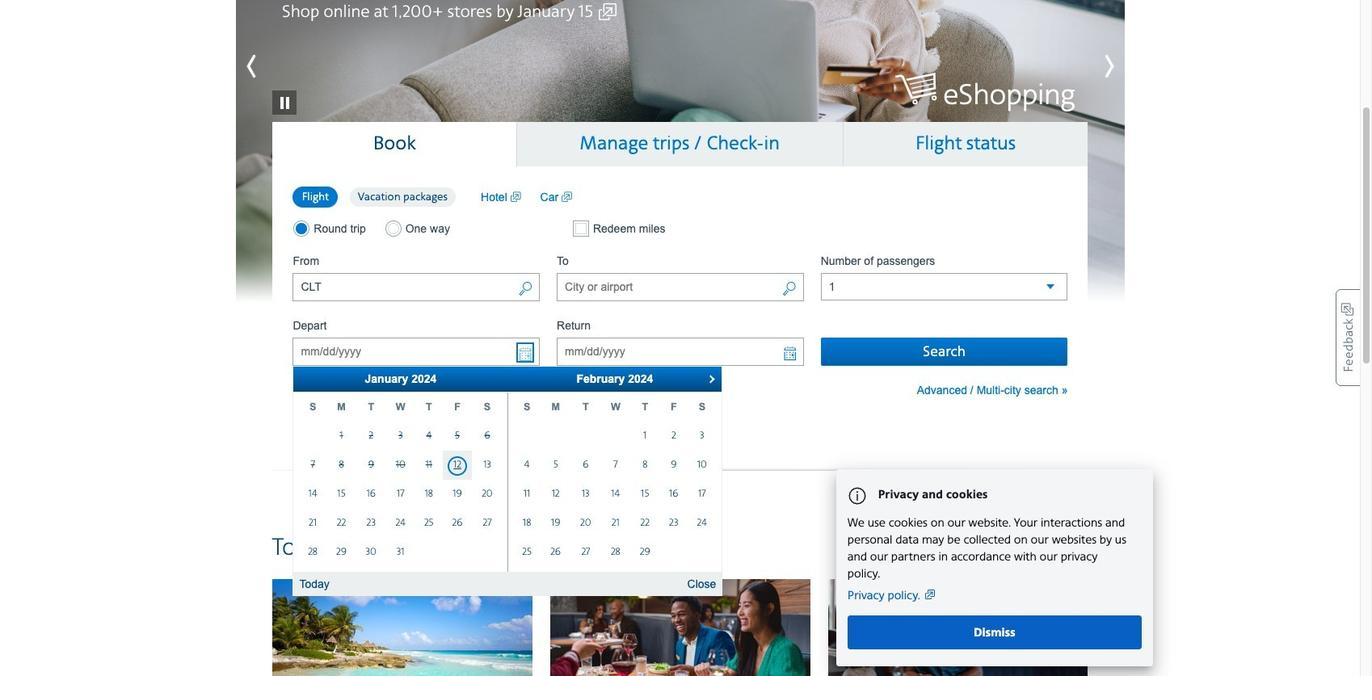 Task type: describe. For each thing, give the bounding box(es) containing it.
1 tab from the left
[[272, 122, 517, 167]]

newpage image
[[562, 189, 572, 205]]

2 tab from the left
[[517, 122, 844, 166]]

city or airport text field for 1st search icon from right
[[557, 273, 804, 302]]

previous slide image
[[236, 46, 308, 87]]

2 search image from the left
[[782, 281, 797, 299]]



Task type: locate. For each thing, give the bounding box(es) containing it.
1 horizontal spatial search image
[[782, 281, 797, 299]]

1 vertical spatial option group
[[293, 220, 540, 237]]

0 horizontal spatial search image
[[518, 281, 533, 299]]

newpage image
[[511, 189, 521, 205]]

mm/dd/yyyy text field
[[293, 338, 540, 366], [557, 338, 804, 366]]

tab list
[[272, 122, 1089, 167]]

leave feedback, opens external site in new window image
[[1336, 289, 1361, 386]]

city or airport text field for 2nd search icon from the right
[[293, 273, 540, 302]]

start the year with 1,000 bonus miles. shop online at 1,200+ stores by january 15. opens another site in a new window that may not meet accessibility guidelines. image
[[236, 0, 1125, 308]]

2 city or airport text field from the left
[[557, 273, 804, 302]]

1 horizontal spatial mm/dd/yyyy text field
[[557, 338, 804, 366]]

0 vertical spatial option group
[[293, 186, 465, 208]]

0 horizontal spatial city or airport text field
[[293, 273, 540, 302]]

0 horizontal spatial mm/dd/yyyy text field
[[293, 338, 540, 366]]

1 option group from the top
[[293, 186, 465, 208]]

City or airport text field
[[293, 273, 540, 302], [557, 273, 804, 302]]

1 horizontal spatial city or airport text field
[[557, 273, 804, 302]]

3 tab from the left
[[844, 122, 1089, 166]]

next slide image
[[1052, 46, 1125, 87]]

2 mm/dd/yyyy text field from the left
[[557, 338, 804, 366]]

1 mm/dd/yyyy text field from the left
[[293, 338, 540, 366]]

2 option group from the top
[[293, 220, 540, 237]]

pause slideshow image
[[272, 66, 296, 114]]

None submit
[[821, 338, 1068, 366]]

search image
[[518, 281, 533, 299], [782, 281, 797, 299]]

1 search image from the left
[[518, 281, 533, 299]]

1 city or airport text field from the left
[[293, 273, 540, 302]]

option group
[[293, 186, 465, 208], [293, 220, 540, 237]]

tab
[[272, 122, 517, 167], [517, 122, 844, 166], [844, 122, 1089, 166]]



Task type: vqa. For each thing, say whether or not it's contained in the screenshot.
right Check-
no



